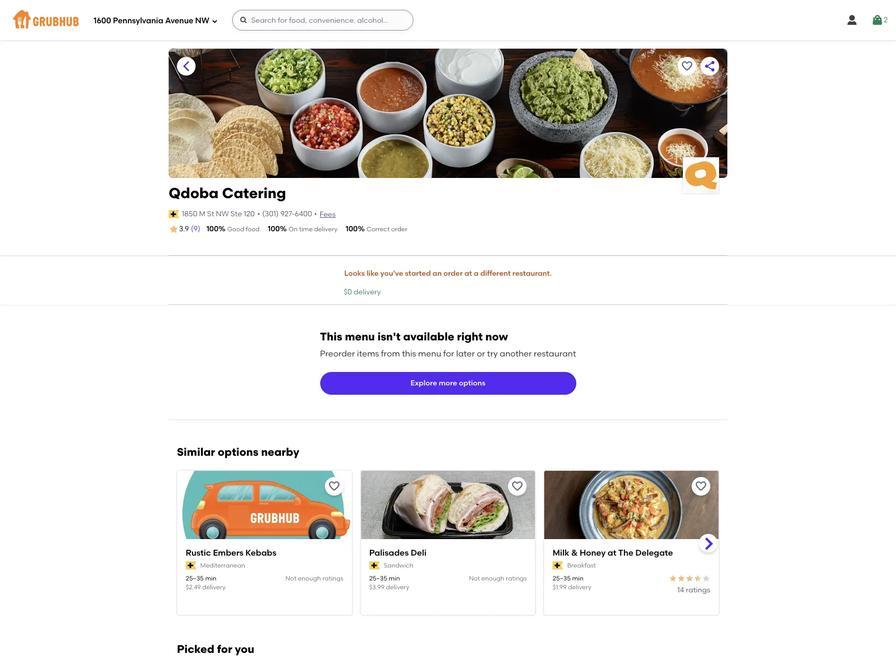 Task type: locate. For each thing, give the bounding box(es) containing it.
1600 pennsylvania avenue nw
[[94, 16, 209, 25]]

1850 m st nw ste 120
[[182, 209, 255, 218]]

started
[[405, 269, 431, 278]]

1 horizontal spatial not
[[469, 575, 480, 582]]

delivery right $1.99
[[568, 584, 592, 591]]

at
[[465, 269, 472, 278], [608, 548, 617, 558]]

subscription pass image
[[369, 562, 380, 570]]

1 horizontal spatial not enough ratings
[[469, 575, 527, 582]]

•
[[257, 209, 260, 218], [314, 209, 317, 218]]

subscription pass image down milk
[[553, 562, 563, 570]]

ratings for palisades deli
[[506, 575, 527, 582]]

pennsylvania
[[113, 16, 163, 25]]

0 vertical spatial options
[[459, 379, 486, 388]]

order
[[391, 226, 408, 233], [444, 269, 463, 278]]

min for &
[[572, 575, 584, 582]]

1 horizontal spatial enough
[[482, 575, 505, 582]]

1 vertical spatial for
[[217, 643, 232, 656]]

this
[[320, 330, 342, 343]]

later
[[456, 349, 475, 358]]

0 vertical spatial at
[[465, 269, 472, 278]]

1 horizontal spatial 100
[[268, 225, 280, 233]]

nw right st
[[216, 209, 229, 218]]

25–35 inside 25–35 min $3.99 delivery
[[369, 575, 387, 582]]

0 horizontal spatial for
[[217, 643, 232, 656]]

0 vertical spatial for
[[443, 349, 454, 358]]

1 horizontal spatial menu
[[418, 349, 441, 358]]

delivery down fees "button"
[[314, 226, 338, 233]]

nw right avenue
[[195, 16, 209, 25]]

menu up items
[[345, 330, 375, 343]]

2 not enough ratings from the left
[[469, 575, 527, 582]]

for left you
[[217, 643, 232, 656]]

save this restaurant button
[[678, 57, 697, 76], [325, 477, 343, 496], [508, 477, 527, 496], [692, 477, 711, 496]]

2 horizontal spatial svg image
[[872, 14, 884, 26]]

delivery right $3.99
[[386, 584, 409, 591]]

100
[[207, 225, 219, 233], [268, 225, 280, 233], [346, 225, 358, 233]]

1 horizontal spatial nw
[[216, 209, 229, 218]]

0 horizontal spatial save this restaurant image
[[511, 480, 524, 493]]

0 horizontal spatial at
[[465, 269, 472, 278]]

0 horizontal spatial menu
[[345, 330, 375, 343]]

restaurant.
[[513, 269, 552, 278]]

star icon image
[[169, 224, 179, 235], [669, 575, 677, 583], [677, 575, 686, 583], [686, 575, 694, 583], [694, 575, 702, 583], [694, 575, 702, 583], [702, 575, 711, 583]]

1850 m st nw ste 120 button
[[181, 208, 255, 220]]

palisades deli
[[369, 548, 427, 558]]

&
[[571, 548, 578, 558]]

not enough ratings
[[286, 575, 343, 582], [469, 575, 527, 582]]

0 horizontal spatial subscription pass image
[[169, 210, 179, 218]]

save this restaurant image
[[681, 60, 694, 72], [511, 480, 524, 493], [695, 480, 707, 493]]

1 horizontal spatial order
[[444, 269, 463, 278]]

1 horizontal spatial ratings
[[506, 575, 527, 582]]

svg image inside 2 button
[[872, 14, 884, 26]]

not down rustic embers kebabs 'link'
[[286, 575, 297, 582]]

st
[[207, 209, 214, 218]]

milk & honey at the delegate logo image
[[545, 471, 719, 557]]

2 horizontal spatial 25–35
[[553, 575, 571, 582]]

min inside 25–35 min $3.99 delivery
[[389, 575, 400, 582]]

subscription pass image for rustic
[[186, 562, 196, 570]]

25–35 up $2.49
[[186, 575, 204, 582]]

delegate
[[636, 548, 673, 558]]

delivery right $2.49
[[202, 584, 226, 591]]

1 vertical spatial nw
[[216, 209, 229, 218]]

for
[[443, 349, 454, 358], [217, 643, 232, 656]]

927-
[[280, 209, 295, 218]]

menu
[[345, 330, 375, 343], [418, 349, 441, 358]]

0 horizontal spatial 25–35
[[186, 575, 204, 582]]

subscription pass image for milk
[[553, 562, 563, 570]]

subscription pass image
[[169, 210, 179, 218], [186, 562, 196, 570], [553, 562, 563, 570]]

• left fees
[[314, 209, 317, 218]]

1 vertical spatial order
[[444, 269, 463, 278]]

2 button
[[872, 11, 888, 30]]

0 horizontal spatial not enough ratings
[[286, 575, 343, 582]]

milk & honey at the delegate link
[[553, 548, 711, 559]]

2 not from the left
[[469, 575, 480, 582]]

at left a
[[465, 269, 472, 278]]

options right similar
[[218, 446, 259, 459]]

subscription pass image left 1850
[[169, 210, 179, 218]]

100 left correct
[[346, 225, 358, 233]]

1 • from the left
[[257, 209, 260, 218]]

2 horizontal spatial ratings
[[686, 586, 711, 595]]

nw inside main navigation navigation
[[195, 16, 209, 25]]

embers
[[213, 548, 244, 558]]

0 horizontal spatial not
[[286, 575, 297, 582]]

enough down palisades deli link at bottom
[[482, 575, 505, 582]]

1 vertical spatial menu
[[418, 349, 441, 358]]

1 vertical spatial at
[[608, 548, 617, 558]]

enough
[[298, 575, 321, 582], [482, 575, 505, 582]]

at inside button
[[465, 269, 472, 278]]

min for embers
[[205, 575, 217, 582]]

25–35 for palisades
[[369, 575, 387, 582]]

delivery inside 25–35 min $3.99 delivery
[[386, 584, 409, 591]]

1 25–35 from the left
[[186, 575, 204, 582]]

2 horizontal spatial subscription pass image
[[553, 562, 563, 570]]

0 horizontal spatial ratings
[[323, 575, 343, 582]]

1 horizontal spatial 25–35
[[369, 575, 387, 582]]

• right 120
[[257, 209, 260, 218]]

1 not enough ratings from the left
[[286, 575, 343, 582]]

nw for avenue
[[195, 16, 209, 25]]

ratings
[[323, 575, 343, 582], [506, 575, 527, 582], [686, 586, 711, 595]]

0 horizontal spatial min
[[205, 575, 217, 582]]

1 vertical spatial options
[[218, 446, 259, 459]]

breakfast
[[567, 562, 596, 569]]

25–35 inside 25–35 min $2.49 delivery
[[186, 575, 204, 582]]

1 horizontal spatial save this restaurant image
[[681, 60, 694, 72]]

100 down (301)
[[268, 225, 280, 233]]

2 100 from the left
[[268, 225, 280, 233]]

1600
[[94, 16, 111, 25]]

looks like you've started an order at a different restaurant. button
[[344, 263, 552, 285]]

0 horizontal spatial 100
[[207, 225, 219, 233]]

min down "sandwich"
[[389, 575, 400, 582]]

m
[[199, 209, 205, 218]]

min
[[205, 575, 217, 582], [389, 575, 400, 582], [572, 575, 584, 582]]

0 horizontal spatial order
[[391, 226, 408, 233]]

14
[[678, 586, 684, 595]]

not for palisades deli
[[469, 575, 480, 582]]

25–35
[[186, 575, 204, 582], [369, 575, 387, 582], [553, 575, 571, 582]]

save this restaurant button for milk & honey at the delegate
[[692, 477, 711, 496]]

good food
[[227, 226, 260, 233]]

3 100 from the left
[[346, 225, 358, 233]]

min down the mediterranean
[[205, 575, 217, 582]]

on time delivery
[[289, 226, 338, 233]]

2 min from the left
[[389, 575, 400, 582]]

enough for palisades deli
[[482, 575, 505, 582]]

25–35 up $1.99
[[553, 575, 571, 582]]

Search for food, convenience, alcohol... search field
[[232, 10, 413, 31]]

not
[[286, 575, 297, 582], [469, 575, 480, 582]]

0 horizontal spatial svg image
[[211, 18, 218, 24]]

delivery inside 25–35 min $1.99 delivery
[[568, 584, 592, 591]]

1 horizontal spatial at
[[608, 548, 617, 558]]

svg image
[[846, 14, 859, 26], [872, 14, 884, 26], [211, 18, 218, 24]]

1 horizontal spatial for
[[443, 349, 454, 358]]

3 min from the left
[[572, 575, 584, 582]]

looks like you've started an order at a different restaurant.
[[344, 269, 552, 278]]

(301) 927-6400 button
[[262, 209, 312, 219]]

more
[[439, 379, 457, 388]]

not down palisades deli link at bottom
[[469, 575, 480, 582]]

order right the an
[[444, 269, 463, 278]]

1 horizontal spatial •
[[314, 209, 317, 218]]

qdoba catering logo image
[[683, 157, 719, 194]]

3 25–35 from the left
[[553, 575, 571, 582]]

2 horizontal spatial save this restaurant image
[[695, 480, 707, 493]]

0 horizontal spatial •
[[257, 209, 260, 218]]

2 enough from the left
[[482, 575, 505, 582]]

25–35 up $3.99
[[369, 575, 387, 582]]

enough down rustic embers kebabs 'link'
[[298, 575, 321, 582]]

save this restaurant image for palisades deli
[[511, 480, 524, 493]]

options right more
[[459, 379, 486, 388]]

preorder
[[320, 349, 355, 358]]

1 100 from the left
[[207, 225, 219, 233]]

for left later at the right bottom of page
[[443, 349, 454, 358]]

1 enough from the left
[[298, 575, 321, 582]]

1 horizontal spatial subscription pass image
[[186, 562, 196, 570]]

25–35 inside 25–35 min $1.99 delivery
[[553, 575, 571, 582]]

main navigation navigation
[[0, 0, 896, 40]]

rustic
[[186, 548, 211, 558]]

1 min from the left
[[205, 575, 217, 582]]

0 horizontal spatial nw
[[195, 16, 209, 25]]

1850
[[182, 209, 197, 218]]

food
[[246, 226, 260, 233]]

delivery inside 25–35 min $2.49 delivery
[[202, 584, 226, 591]]

the
[[619, 548, 634, 558]]

delivery for palisades deli
[[386, 584, 409, 591]]

0 vertical spatial nw
[[195, 16, 209, 25]]

0 vertical spatial order
[[391, 226, 408, 233]]

1 horizontal spatial min
[[389, 575, 400, 582]]

delivery
[[314, 226, 338, 233], [354, 288, 381, 297], [202, 584, 226, 591], [386, 584, 409, 591], [568, 584, 592, 591]]

2 25–35 from the left
[[369, 575, 387, 582]]

(9)
[[191, 225, 200, 233]]

explore more options button
[[320, 372, 576, 395]]

catering
[[222, 184, 286, 202]]

min down breakfast
[[572, 575, 584, 582]]

correct order
[[367, 226, 408, 233]]

like
[[367, 269, 379, 278]]

min inside 25–35 min $2.49 delivery
[[205, 575, 217, 582]]

100 for correct order
[[346, 225, 358, 233]]

menu down available
[[418, 349, 441, 358]]

3.9
[[179, 225, 189, 233]]

2 horizontal spatial min
[[572, 575, 584, 582]]

0 horizontal spatial enough
[[298, 575, 321, 582]]

min inside 25–35 min $1.99 delivery
[[572, 575, 584, 582]]

options
[[459, 379, 486, 388], [218, 446, 259, 459]]

at left the
[[608, 548, 617, 558]]

100 for good food
[[207, 225, 219, 233]]

2 horizontal spatial 100
[[346, 225, 358, 233]]

1 horizontal spatial options
[[459, 379, 486, 388]]

0 vertical spatial menu
[[345, 330, 375, 343]]

order right correct
[[391, 226, 408, 233]]

subscription pass image down rustic
[[186, 562, 196, 570]]

options inside button
[[459, 379, 486, 388]]

on
[[289, 226, 298, 233]]

100 down st
[[207, 225, 219, 233]]

rustic embers kebabs link
[[186, 548, 343, 559]]

nw inside 1850 m st nw ste 120 button
[[216, 209, 229, 218]]

1 not from the left
[[286, 575, 297, 582]]



Task type: vqa. For each thing, say whether or not it's contained in the screenshot.
Purple
no



Task type: describe. For each thing, give the bounding box(es) containing it.
right
[[457, 330, 483, 343]]

save this restaurant button for rustic embers kebabs
[[325, 477, 343, 496]]

• (301) 927-6400 • fees
[[257, 209, 336, 219]]

enough for rustic embers kebabs
[[298, 575, 321, 582]]

this
[[402, 349, 416, 358]]

try
[[487, 349, 498, 358]]

$3.99
[[369, 584, 385, 591]]

now
[[486, 330, 508, 343]]

$1.99
[[553, 584, 567, 591]]

25–35 for rustic
[[186, 575, 204, 582]]

$2.49
[[186, 584, 201, 591]]

delivery for milk & honey at the delegate
[[568, 584, 592, 591]]

preorder items from this menu for later or try another restaurant
[[320, 349, 576, 358]]

min for deli
[[389, 575, 400, 582]]

save this restaurant image for milk & honey at the delegate
[[695, 480, 707, 493]]

svg image
[[239, 16, 248, 24]]

good
[[227, 226, 244, 233]]

fees button
[[319, 209, 336, 220]]

an
[[433, 269, 442, 278]]

a
[[474, 269, 479, 278]]

similar options nearby
[[177, 446, 299, 459]]

1 horizontal spatial svg image
[[846, 14, 859, 26]]

qdoba catering
[[169, 184, 286, 202]]

25–35 min $3.99 delivery
[[369, 575, 409, 591]]

sandwich
[[384, 562, 414, 569]]

25–35 for milk
[[553, 575, 571, 582]]

2 • from the left
[[314, 209, 317, 218]]

you
[[235, 643, 254, 656]]

different
[[480, 269, 511, 278]]

qdoba
[[169, 184, 219, 202]]

caret left icon image
[[180, 60, 193, 72]]

$0 delivery
[[344, 288, 381, 297]]

not enough ratings for rustic embers kebabs
[[286, 575, 343, 582]]

restaurant
[[534, 349, 576, 358]]

this menu isn't available right now
[[320, 330, 508, 343]]

looks
[[344, 269, 365, 278]]

$0
[[344, 288, 352, 297]]

palisades deli logo image
[[361, 471, 535, 557]]

explore more options
[[411, 379, 486, 388]]

explore
[[411, 379, 437, 388]]

items
[[357, 349, 379, 358]]

not enough ratings for palisades deli
[[469, 575, 527, 582]]

order inside button
[[444, 269, 463, 278]]

share icon image
[[704, 60, 716, 72]]

palisades deli link
[[369, 548, 527, 559]]

0 horizontal spatial options
[[218, 446, 259, 459]]

2
[[884, 15, 888, 24]]

kebabs
[[246, 548, 277, 558]]

rustic embers kebabs
[[186, 548, 277, 558]]

picked
[[177, 643, 214, 656]]

nw for st
[[216, 209, 229, 218]]

delivery right $0
[[354, 288, 381, 297]]

save this restaurant image
[[328, 480, 340, 493]]

correct
[[367, 226, 390, 233]]

you've
[[381, 269, 403, 278]]

25–35 min $2.49 delivery
[[186, 575, 226, 591]]

honey
[[580, 548, 606, 558]]

100 for on time delivery
[[268, 225, 280, 233]]

not for rustic embers kebabs
[[286, 575, 297, 582]]

isn't
[[378, 330, 401, 343]]

ste
[[231, 209, 242, 218]]

picked for you
[[177, 643, 254, 656]]

similar
[[177, 446, 215, 459]]

available
[[403, 330, 454, 343]]

25–35 min $1.99 delivery
[[553, 575, 592, 591]]

from
[[381, 349, 400, 358]]

delivery for rustic embers kebabs
[[202, 584, 226, 591]]

milk
[[553, 548, 569, 558]]

mediterranean
[[200, 562, 245, 569]]

(301)
[[262, 209, 279, 218]]

or
[[477, 349, 485, 358]]

palisades
[[369, 548, 409, 558]]

ratings for rustic embers kebabs
[[323, 575, 343, 582]]

milk & honey at the delegate
[[553, 548, 673, 558]]

avenue
[[165, 16, 193, 25]]

14 ratings
[[678, 586, 711, 595]]

120
[[244, 209, 255, 218]]

rustic embers kebabs logo image
[[178, 471, 352, 557]]

fees
[[320, 210, 336, 219]]

deli
[[411, 548, 427, 558]]

6400
[[295, 209, 312, 218]]

save this restaurant button for palisades deli
[[508, 477, 527, 496]]

nearby
[[261, 446, 299, 459]]

time
[[299, 226, 313, 233]]

another
[[500, 349, 532, 358]]



